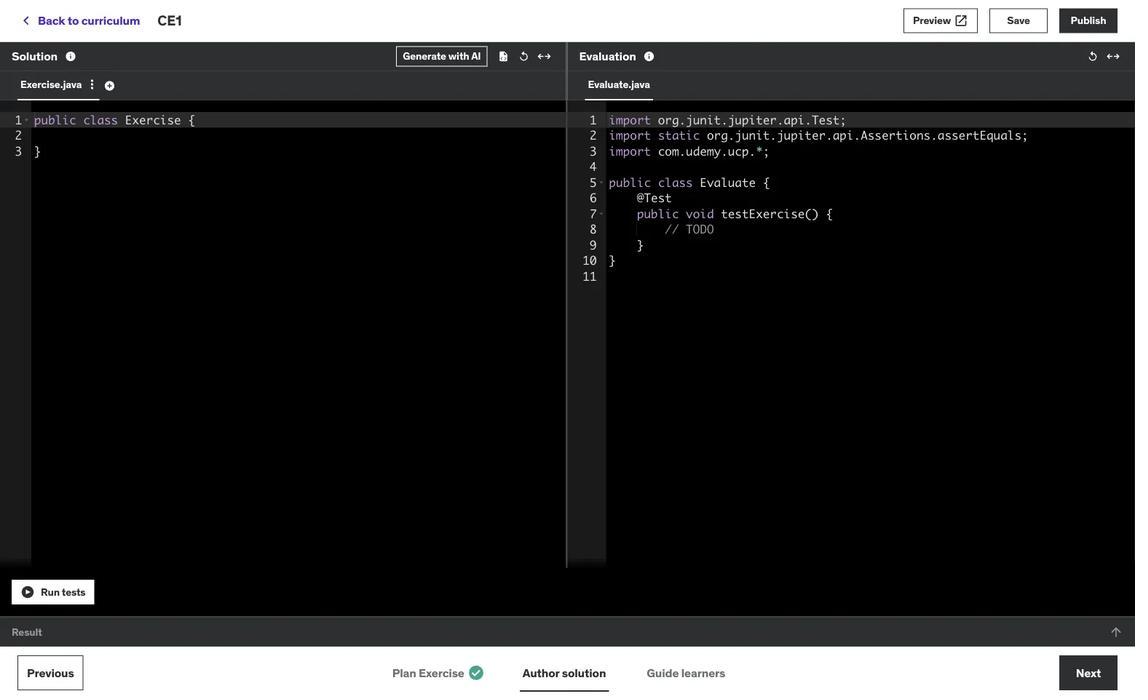 Task type: locate. For each thing, give the bounding box(es) containing it.
1 horizontal spatial 1
[[590, 113, 597, 127]]

small image inside run tests button
[[20, 586, 35, 600]]

1 1 from the left
[[15, 113, 22, 127]]

guide learners button
[[644, 656, 729, 691]]

result button
[[0, 618, 1135, 647]]

evaluate.java tab panel
[[585, 101, 653, 112]]

1 horizontal spatial 2
[[590, 128, 597, 143]]

to
[[68, 13, 79, 28]]

run tests button
[[12, 580, 94, 605]]

1 vertical spatial small image
[[85, 77, 99, 92]]

0 horizontal spatial 2
[[15, 128, 22, 143]]

1 up 2 3
[[15, 113, 22, 127]]

2 3
[[15, 128, 22, 158]]

author
[[523, 666, 560, 681]]

medium image
[[17, 12, 35, 29]]

small image right the preview
[[954, 13, 969, 28]]

1 2 from the left
[[15, 128, 22, 143]]

small image left the run
[[20, 586, 35, 600]]

solution
[[562, 666, 606, 681]]

xsmall image down publish button
[[1087, 51, 1099, 62]]

solution
[[12, 49, 58, 64]]

1 horizontal spatial small image
[[1106, 49, 1121, 64]]

0 vertical spatial small image
[[1106, 49, 1121, 64]]

info button image
[[65, 51, 76, 62]]

0 horizontal spatial 1
[[15, 113, 22, 127]]

9
[[590, 238, 597, 252]]

previous
[[27, 666, 74, 681]]

preview
[[913, 14, 951, 27]]

5
[[590, 175, 597, 190]]

small image up the exercise.java tab panel
[[85, 77, 99, 92]]

0 horizontal spatial 3
[[15, 144, 22, 158]]

7
[[590, 206, 597, 221]]

10
[[583, 253, 597, 268]]

1 horizontal spatial 3
[[590, 144, 597, 158]]

preview button
[[904, 8, 978, 33]]

2 2 from the left
[[590, 128, 597, 143]]

1 down 'evaluate.java' tab panel
[[590, 113, 597, 127]]

back to curriculum link
[[17, 8, 140, 33]]

guide
[[647, 666, 679, 681]]

xsmall image right xsmall image
[[518, 51, 530, 62]]

with
[[448, 50, 469, 63]]

small image down publish button
[[1106, 49, 1121, 64]]

publish
[[1071, 14, 1107, 27]]

small image up next "button"
[[1109, 626, 1124, 640]]

2
[[15, 128, 22, 143], [590, 128, 597, 143]]

exercise
[[419, 666, 464, 681]]

3 up 4
[[590, 144, 597, 158]]

2 down the exercise.java tab panel
[[15, 128, 22, 143]]

small image
[[1106, 49, 1121, 64], [85, 77, 99, 92]]

3
[[15, 144, 22, 158], [590, 144, 597, 158]]

author solution
[[523, 666, 606, 681]]

evaluate.java button
[[585, 70, 653, 99]]

xsmall image
[[518, 51, 530, 62], [1087, 51, 1099, 62], [104, 80, 115, 92]]

small image
[[954, 13, 969, 28], [537, 49, 552, 64], [20, 586, 35, 600], [1109, 626, 1124, 640]]

result
[[12, 626, 42, 639]]

1
[[15, 113, 22, 127], [590, 113, 597, 127]]

1 2 3 4
[[590, 113, 597, 174]]

2 up 4
[[590, 128, 597, 143]]

back
[[38, 13, 65, 28]]

2 1 from the left
[[590, 113, 597, 127]]

xsmall image
[[498, 51, 509, 62]]

3 down the exercise.java tab panel
[[15, 144, 22, 158]]

exercise.java button
[[17, 70, 85, 99]]

plan
[[392, 666, 416, 681]]

xsmall image right exercise.java button
[[104, 80, 115, 92]]

medium image
[[467, 665, 485, 682]]

ai
[[471, 50, 481, 63]]



Task type: vqa. For each thing, say whether or not it's contained in the screenshot.
leftmost 3
yes



Task type: describe. For each thing, give the bounding box(es) containing it.
plan exercise button
[[389, 656, 467, 691]]

ce1
[[158, 12, 182, 29]]

save button
[[990, 8, 1048, 33]]

0 horizontal spatial xsmall image
[[104, 80, 115, 92]]

learners
[[681, 666, 726, 681]]

evaluate.java
[[588, 78, 650, 91]]

previous button
[[17, 656, 84, 691]]

11
[[583, 269, 597, 284]]

1 3 from the left
[[15, 144, 22, 158]]

6
[[590, 191, 597, 205]]

2 horizontal spatial xsmall image
[[1087, 51, 1099, 62]]

exercise.java
[[20, 78, 82, 91]]

8
[[590, 222, 597, 237]]

author solution tab panel
[[389, 693, 746, 700]]

small image right xsmall image
[[537, 49, 552, 64]]

author solution button
[[520, 656, 609, 691]]

next
[[1076, 666, 1101, 681]]

8 9 10 11
[[583, 222, 597, 284]]

small image inside preview button
[[954, 13, 969, 28]]

back to curriculum
[[38, 13, 140, 28]]

evaluation
[[579, 49, 636, 64]]

plan exercise
[[392, 666, 464, 681]]

curriculum
[[81, 13, 140, 28]]

generate
[[403, 50, 446, 63]]

save
[[1007, 14, 1030, 27]]

1 for 1
[[15, 113, 22, 127]]

next button
[[1060, 656, 1118, 691]]

run tests
[[41, 586, 86, 599]]

info button image
[[644, 51, 655, 62]]

1 for 1 2 3 4
[[590, 113, 597, 127]]

tests
[[62, 586, 86, 599]]

2 3 from the left
[[590, 144, 597, 158]]

1 horizontal spatial xsmall image
[[518, 51, 530, 62]]

0 horizontal spatial small image
[[85, 77, 99, 92]]

publish button
[[1060, 8, 1118, 33]]

generate with ai button
[[396, 46, 488, 67]]

4
[[590, 159, 597, 174]]

exercise.java tab panel
[[17, 101, 99, 112]]

generate with ai
[[403, 50, 481, 63]]

run
[[41, 586, 60, 599]]

guide learners
[[647, 666, 726, 681]]

small image inside result button
[[1109, 626, 1124, 640]]



